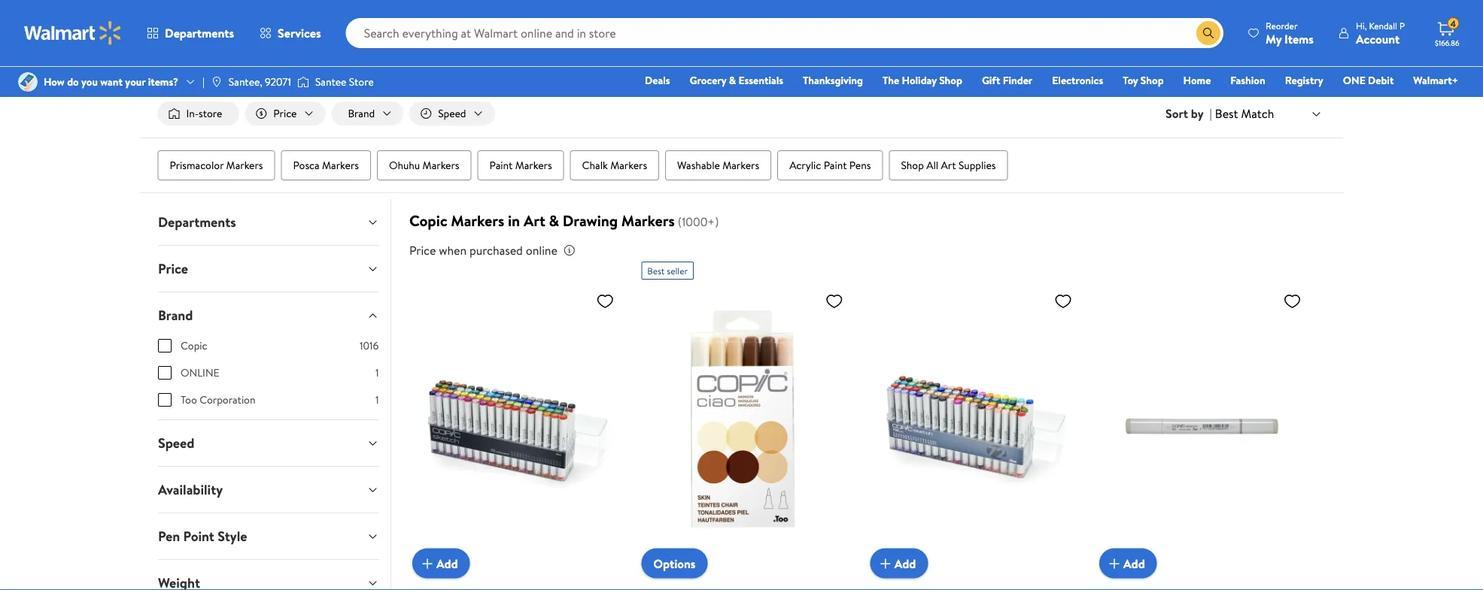 Task type: vqa. For each thing, say whether or not it's contained in the screenshot.
oz
no



Task type: locate. For each thing, give the bounding box(es) containing it.
1 vertical spatial best
[[648, 265, 665, 277]]

|
[[202, 74, 205, 89], [1210, 105, 1212, 122]]

hi,
[[1356, 19, 1367, 32]]

speed button
[[410, 102, 495, 126], [146, 421, 391, 467]]

washable markers
[[677, 158, 760, 173]]

1 horizontal spatial supplies
[[959, 158, 996, 173]]

2 vertical spatial price
[[158, 260, 188, 279]]

departments
[[165, 25, 234, 41], [158, 213, 236, 232]]

0 horizontal spatial supplies
[[286, 20, 323, 35]]

essentials
[[739, 73, 784, 88]]

add to favorites list, copic ciao marker set, 6-colors, skin tones image
[[825, 292, 844, 311]]

1 horizontal spatial speed
[[438, 106, 466, 121]]

1 horizontal spatial price
[[273, 106, 297, 121]]

markers for ohuhu
[[423, 158, 460, 173]]

brand down 'store'
[[348, 106, 375, 121]]

speed inside sort and filter section element
[[438, 106, 466, 121]]

0 horizontal spatial copic
[[180, 339, 207, 353]]

(1000+)
[[678, 214, 719, 230]]

toy
[[1123, 73, 1138, 88]]

2 vertical spatial copic
[[180, 339, 207, 353]]

1 vertical spatial speed
[[158, 434, 194, 453]]

/ left copic markers link
[[450, 20, 454, 35]]

None checkbox
[[158, 367, 171, 380], [158, 394, 171, 407], [158, 367, 171, 380], [158, 394, 171, 407]]

best right by
[[1215, 105, 1239, 122]]

1 horizontal spatial add button
[[871, 549, 928, 579]]

0 vertical spatial speed button
[[410, 102, 495, 126]]

pen
[[158, 528, 180, 547]]

2 horizontal spatial /
[[450, 20, 454, 35]]

0 horizontal spatial shop
[[901, 158, 924, 173]]

departments down prismacolor
[[158, 213, 236, 232]]

1 horizontal spatial  image
[[297, 75, 309, 90]]

sort
[[1166, 105, 1188, 122]]

departments button
[[134, 15, 247, 51], [146, 200, 391, 245]]

1 vertical spatial 1
[[375, 393, 379, 408]]

best left seller
[[648, 265, 665, 277]]

copic inside the "brand" group
[[180, 339, 207, 353]]

1 horizontal spatial brand
[[348, 106, 375, 121]]

0 vertical spatial supplies
[[286, 20, 323, 35]]

0 vertical spatial departments button
[[134, 15, 247, 51]]

art right services
[[340, 20, 355, 35]]

1 horizontal spatial copic
[[409, 210, 447, 232]]

3 / from the left
[[450, 20, 454, 35]]

None checkbox
[[158, 340, 171, 353]]

acrylic paint pens
[[790, 158, 871, 173]]

0 vertical spatial 1
[[375, 366, 379, 381]]

1 vertical spatial departments
[[158, 213, 236, 232]]

match
[[1241, 105, 1275, 122]]

1 vertical spatial speed button
[[146, 421, 391, 467]]

availability
[[158, 481, 222, 500]]

supplies right all
[[959, 158, 996, 173]]

1 vertical spatial price button
[[146, 246, 391, 292]]

0 vertical spatial best
[[1215, 105, 1239, 122]]

departments button up items?
[[134, 15, 247, 51]]

in-store button
[[158, 102, 239, 126]]

brand group
[[158, 339, 379, 420]]

pen point style button
[[146, 514, 391, 560]]

0 horizontal spatial add
[[436, 556, 458, 572]]

legal information image
[[564, 245, 576, 257]]

/ right sewing
[[259, 20, 263, 35]]

1
[[375, 366, 379, 381], [375, 393, 379, 408]]

tab
[[146, 561, 391, 591]]

add to cart image for copic sketch marker set, 72-colors, d image
[[877, 555, 895, 573]]

art supplies link
[[269, 20, 323, 35]]

copic sketch marker set, 72-colors, d image
[[871, 286, 1079, 567]]

drawing up legal information image
[[563, 210, 618, 232]]

arts crafts & sewing link
[[158, 20, 253, 35]]

0 vertical spatial drawing
[[367, 20, 405, 35]]

brand button down price tab
[[146, 293, 391, 339]]

in-store
[[186, 106, 222, 121]]

2 add to cart image from the left
[[1106, 555, 1124, 573]]

want
[[100, 74, 123, 89]]

you
[[81, 74, 98, 89]]

shop
[[939, 73, 963, 88], [1141, 73, 1164, 88], [901, 158, 924, 173]]

art right in
[[524, 210, 545, 232]]

1 horizontal spatial best
[[1215, 105, 1239, 122]]

0 horizontal spatial add to cart image
[[877, 555, 895, 573]]

0 horizontal spatial speed
[[158, 434, 194, 453]]

walmart image
[[24, 21, 122, 45]]

0 horizontal spatial price
[[158, 260, 188, 279]]

departments up items?
[[165, 25, 234, 41]]

1 add from the left
[[436, 556, 458, 572]]

add button for the copic sketch marker set, 72a colors image
[[412, 549, 470, 579]]

1 horizontal spatial add
[[895, 556, 916, 572]]

ohuhu markers
[[389, 158, 460, 173]]

fashion link
[[1224, 72, 1273, 88]]

 image left santee,
[[211, 76, 223, 88]]

toy shop
[[1123, 73, 1164, 88]]

2 1 from the top
[[375, 393, 379, 408]]

paint up in
[[490, 158, 513, 173]]

posca markers
[[293, 158, 359, 173]]

thanksgiving link
[[796, 72, 870, 88]]

1 vertical spatial |
[[1210, 105, 1212, 122]]

price button up the brand tab
[[146, 246, 391, 292]]

0 vertical spatial price
[[273, 106, 297, 121]]

markers inside "link"
[[322, 158, 359, 173]]

2 horizontal spatial price
[[409, 242, 436, 259]]

1 / from the left
[[259, 20, 263, 35]]

3 add button from the left
[[1100, 549, 1157, 579]]

washable
[[677, 158, 720, 173]]

0 vertical spatial |
[[202, 74, 205, 89]]

copic for copic
[[180, 339, 207, 353]]

account
[[1356, 30, 1400, 47]]

supplies
[[286, 20, 323, 35], [959, 158, 996, 173]]

& up online
[[549, 210, 559, 232]]

0 vertical spatial price button
[[245, 102, 325, 126]]

add for the add button related to "copic sketch marker, warm gray no. 2" image
[[1124, 556, 1145, 572]]

0 horizontal spatial /
[[259, 20, 263, 35]]

too corporation
[[180, 393, 255, 408]]

paint
[[490, 158, 513, 173], [824, 158, 847, 173]]

| up in-store at the left top of the page
[[202, 74, 205, 89]]

best match
[[1215, 105, 1275, 122]]

how
[[44, 74, 65, 89]]

your
[[125, 74, 146, 89]]

1 horizontal spatial speed button
[[410, 102, 495, 126]]

copic ciao marker set, 6-colors, skin tones image
[[641, 286, 850, 567]]

store
[[349, 74, 374, 89]]

washable markers link
[[665, 151, 772, 181]]

0 horizontal spatial  image
[[211, 76, 223, 88]]

0 vertical spatial speed
[[438, 106, 466, 121]]

0 horizontal spatial drawing
[[367, 20, 405, 35]]

| right by
[[1210, 105, 1212, 122]]

fashion
[[1231, 73, 1266, 88]]

speed tab
[[146, 421, 391, 467]]

2 horizontal spatial shop
[[1141, 73, 1164, 88]]

one
[[1343, 73, 1366, 88]]

registry
[[1285, 73, 1324, 88]]

 image right 92071
[[297, 75, 309, 90]]

price button down 92071
[[245, 102, 325, 126]]

2 / from the left
[[330, 20, 333, 35]]

1 horizontal spatial paint
[[824, 158, 847, 173]]

0 vertical spatial brand button
[[332, 102, 404, 126]]

chalk
[[582, 158, 608, 173]]

add button for copic sketch marker set, 72-colors, d image
[[871, 549, 928, 579]]

toy shop link
[[1116, 72, 1171, 88]]

/ right services
[[330, 20, 333, 35]]

copic sketch marker set, 72a colors image
[[412, 286, 620, 567]]

departments button up price tab
[[146, 200, 391, 245]]

debit
[[1368, 73, 1394, 88]]

best for best match
[[1215, 105, 1239, 122]]

1 horizontal spatial add to cart image
[[1106, 555, 1124, 573]]

2 horizontal spatial add
[[1124, 556, 1145, 572]]

2 horizontal spatial copic
[[460, 20, 487, 35]]

1 horizontal spatial |
[[1210, 105, 1212, 122]]

copic sketch marker, warm gray no. 2 image
[[1100, 286, 1308, 567]]

0 horizontal spatial paint
[[490, 158, 513, 173]]

$166.86
[[1435, 38, 1460, 48]]

 image
[[297, 75, 309, 90], [211, 76, 223, 88]]

add to cart image
[[877, 555, 895, 573], [1106, 555, 1124, 573]]

1 vertical spatial supplies
[[959, 158, 996, 173]]

shop right the toy
[[1141, 73, 1164, 88]]

copic
[[460, 20, 487, 35], [409, 210, 447, 232], [180, 339, 207, 353]]

markers inside 'link'
[[515, 158, 552, 173]]

the holiday shop
[[883, 73, 963, 88]]

availability button
[[146, 467, 391, 513]]

shop all art supplies link
[[889, 151, 1008, 181]]

1 1 from the top
[[375, 366, 379, 381]]

speed button up "ohuhu markers"
[[410, 102, 495, 126]]

1 horizontal spatial shop
[[939, 73, 963, 88]]

drawing up 'store'
[[367, 20, 405, 35]]

ohuhu markers link
[[377, 151, 472, 181]]

p
[[1400, 19, 1405, 32]]

 image
[[18, 72, 38, 92]]

brand inside tab
[[158, 306, 193, 325]]

2 add from the left
[[895, 556, 916, 572]]

1 paint from the left
[[490, 158, 513, 173]]

price tab
[[146, 246, 391, 292]]

shop left all
[[901, 158, 924, 173]]

departments tab
[[146, 200, 391, 245]]

 image for santee, 92071
[[211, 76, 223, 88]]

paint left pens on the right top
[[824, 158, 847, 173]]

prismacolor
[[170, 158, 224, 173]]

holiday
[[902, 73, 937, 88]]

shop right holiday
[[939, 73, 963, 88]]

brand button down 'store'
[[332, 102, 404, 126]]

finder
[[1003, 73, 1033, 88]]

/
[[259, 20, 263, 35], [330, 20, 333, 35], [450, 20, 454, 35]]

speed button up availability tab at bottom left
[[146, 421, 391, 467]]

reorder
[[1266, 19, 1298, 32]]

best inside popup button
[[1215, 105, 1239, 122]]

registry link
[[1279, 72, 1331, 88]]

price button
[[245, 102, 325, 126], [146, 246, 391, 292]]

pen point style
[[158, 528, 247, 547]]

speed down too
[[158, 434, 194, 453]]

2 add button from the left
[[871, 549, 928, 579]]

store
[[199, 106, 222, 121]]

supplies up santee
[[286, 20, 323, 35]]

copic markers link
[[460, 20, 526, 35]]

1 vertical spatial brand
[[158, 306, 193, 325]]

brand button
[[332, 102, 404, 126], [146, 293, 391, 339]]

1 vertical spatial copic
[[409, 210, 447, 232]]

2 horizontal spatial add button
[[1100, 549, 1157, 579]]

sort and filter section element
[[140, 90, 1344, 138]]

0 horizontal spatial brand
[[158, 306, 193, 325]]

1 horizontal spatial /
[[330, 20, 333, 35]]

1 add button from the left
[[412, 549, 470, 579]]

style
[[217, 528, 247, 547]]

speed up "ohuhu markers"
[[438, 106, 466, 121]]

0 horizontal spatial |
[[202, 74, 205, 89]]

speed inside tab
[[158, 434, 194, 453]]

add button for "copic sketch marker, warm gray no. 2" image
[[1100, 549, 1157, 579]]

0 vertical spatial brand
[[348, 106, 375, 121]]

markers for washable
[[723, 158, 760, 173]]

brand inside sort and filter section element
[[348, 106, 375, 121]]

1 add to cart image from the left
[[877, 555, 895, 573]]

posca
[[293, 158, 320, 173]]

0 horizontal spatial best
[[648, 265, 665, 277]]

electronics
[[1052, 73, 1104, 88]]

1 vertical spatial drawing
[[563, 210, 618, 232]]

best
[[1215, 105, 1239, 122], [648, 265, 665, 277]]

& right grocery
[[729, 73, 736, 88]]

0 horizontal spatial add button
[[412, 549, 470, 579]]

brand up online
[[158, 306, 193, 325]]

3 add from the left
[[1124, 556, 1145, 572]]



Task type: describe. For each thing, give the bounding box(es) containing it.
2 paint from the left
[[824, 158, 847, 173]]

hi, kendall p account
[[1356, 19, 1405, 47]]

acrylic
[[790, 158, 821, 173]]

add to cart image for "copic sketch marker, warm gray no. 2" image
[[1106, 555, 1124, 573]]

best for best seller
[[648, 265, 665, 277]]

seller
[[667, 265, 688, 277]]

shop inside "link"
[[1141, 73, 1164, 88]]

by
[[1191, 105, 1204, 122]]

1 for too corporation
[[375, 393, 379, 408]]

ad disclaimer and feedback for skylinedisplayad image
[[1314, 58, 1326, 70]]

Search search field
[[346, 18, 1224, 48]]

crafts
[[180, 20, 208, 35]]

in
[[508, 210, 520, 232]]

arts crafts & sewing / art supplies / art & drawing markers / copic markers
[[158, 20, 526, 35]]

markers for paint
[[515, 158, 552, 173]]

brand button inside sort and filter section element
[[332, 102, 404, 126]]

posca markers link
[[281, 151, 371, 181]]

thanksgiving
[[803, 73, 863, 88]]

price inside tab
[[158, 260, 188, 279]]

items
[[1285, 30, 1314, 47]]

corporation
[[199, 393, 255, 408]]

sewing
[[220, 20, 253, 35]]

items?
[[148, 74, 178, 89]]

art right sewing
[[269, 20, 284, 35]]

add for the copic sketch marker set, 72a colors image the add button
[[436, 556, 458, 572]]

markers for prismacolor
[[226, 158, 263, 173]]

in-
[[186, 106, 199, 121]]

my
[[1266, 30, 1282, 47]]

shop all art supplies
[[901, 158, 996, 173]]

best match button
[[1212, 104, 1326, 124]]

kendall
[[1369, 19, 1398, 32]]

& up 'store'
[[357, 20, 364, 35]]

gift finder
[[982, 73, 1033, 88]]

prismacolor markers link
[[158, 151, 275, 181]]

copic markers in art & drawing markers (1000+)
[[409, 210, 719, 232]]

home link
[[1177, 72, 1218, 88]]

paint inside 'link'
[[490, 158, 513, 173]]

paint markers link
[[478, 151, 564, 181]]

1016
[[359, 339, 379, 353]]

markers for chalk
[[611, 158, 647, 173]]

online
[[180, 366, 219, 381]]

1 for online
[[375, 366, 379, 381]]

1 vertical spatial departments button
[[146, 200, 391, 245]]

deals link
[[638, 72, 677, 88]]

electronics link
[[1046, 72, 1110, 88]]

services
[[278, 25, 321, 41]]

purchased
[[470, 242, 523, 259]]

markers for copic
[[451, 210, 504, 232]]

gift finder link
[[975, 72, 1040, 88]]

& right crafts
[[211, 20, 218, 35]]

all
[[927, 158, 939, 173]]

acrylic paint pens link
[[778, 151, 883, 181]]

1 vertical spatial brand button
[[146, 293, 391, 339]]

online
[[526, 242, 558, 259]]

availability tab
[[146, 467, 391, 513]]

markers for posca
[[322, 158, 359, 173]]

none checkbox inside the "brand" group
[[158, 340, 171, 353]]

add for copic sketch marker set, 72-colors, d image's the add button
[[895, 556, 916, 572]]

the
[[883, 73, 900, 88]]

0 vertical spatial departments
[[165, 25, 234, 41]]

chalk markers
[[582, 158, 647, 173]]

too
[[180, 393, 197, 408]]

add to favorites list, copic sketch marker set, 72a colors image
[[596, 292, 614, 311]]

92071
[[265, 74, 291, 89]]

when
[[439, 242, 467, 259]]

add to favorites list, copic sketch marker set, 72-colors, d image
[[1055, 292, 1073, 311]]

departments inside tab
[[158, 213, 236, 232]]

grocery & essentials link
[[683, 72, 790, 88]]

best seller
[[648, 265, 688, 277]]

point
[[183, 528, 214, 547]]

options link
[[641, 549, 708, 579]]

price when purchased online
[[409, 242, 558, 259]]

pens
[[850, 158, 871, 173]]

chalk markers link
[[570, 151, 659, 181]]

1 vertical spatial price
[[409, 242, 436, 259]]

copic for copic markers in art & drawing markers (1000+)
[[409, 210, 447, 232]]

services button
[[247, 15, 334, 51]]

price button inside sort and filter section element
[[245, 102, 325, 126]]

grocery & essentials
[[690, 73, 784, 88]]

do
[[67, 74, 79, 89]]

pen point style tab
[[146, 514, 391, 560]]

brand tab
[[146, 293, 391, 339]]

search icon image
[[1203, 27, 1215, 39]]

options
[[654, 556, 696, 573]]

add to favorites list, copic sketch marker, warm gray no. 2 image
[[1284, 292, 1302, 311]]

art & drawing markers link
[[340, 20, 444, 35]]

arts
[[158, 20, 177, 35]]

santee, 92071
[[229, 74, 291, 89]]

add to cart image
[[418, 555, 436, 573]]

 image for santee store
[[297, 75, 309, 90]]

0 vertical spatial copic
[[460, 20, 487, 35]]

Walmart Site-Wide search field
[[346, 18, 1224, 48]]

price inside sort and filter section element
[[273, 106, 297, 121]]

walmart+
[[1414, 73, 1459, 88]]

gift
[[982, 73, 1001, 88]]

0 horizontal spatial speed button
[[146, 421, 391, 467]]

sort by |
[[1166, 105, 1212, 122]]

deals
[[645, 73, 670, 88]]

santee
[[315, 74, 347, 89]]

how do you want your items?
[[44, 74, 178, 89]]

home
[[1184, 73, 1211, 88]]

one debit
[[1343, 73, 1394, 88]]

prismacolor markers
[[170, 158, 263, 173]]

4
[[1451, 17, 1456, 30]]

art right all
[[941, 158, 956, 173]]

| inside sort and filter section element
[[1210, 105, 1212, 122]]

one debit link
[[1337, 72, 1401, 88]]

1 horizontal spatial drawing
[[563, 210, 618, 232]]

paint markers
[[490, 158, 552, 173]]

santee,
[[229, 74, 262, 89]]

santee store
[[315, 74, 374, 89]]



